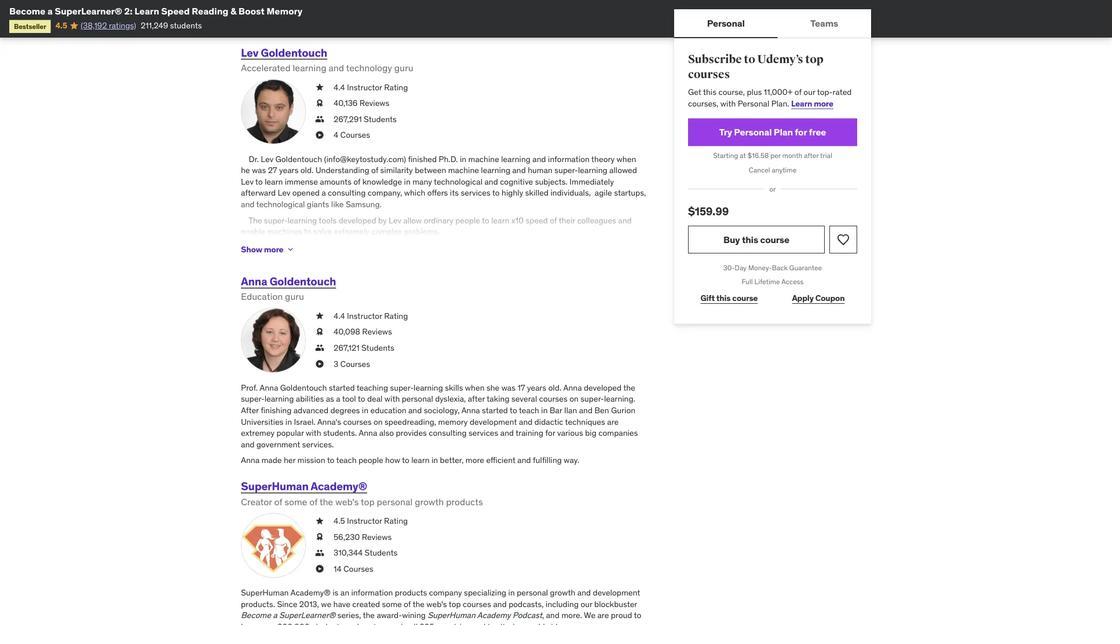 Task type: vqa. For each thing, say whether or not it's contained in the screenshot.
bottommost Developed
yes



Task type: locate. For each thing, give the bounding box(es) containing it.
1 vertical spatial have
[[241, 622, 258, 626]]

200,000
[[278, 622, 310, 626]]

1 vertical spatial products
[[395, 588, 427, 599]]

2 horizontal spatial with
[[721, 98, 736, 109]]

have inside superhuman academy® is an information products company specializing in personal growth and development products. since 2013, we have created some of the web's top courses and podcasts, including our blockbuster become a superlearner® series, the award-wining superhuman academy podcast
[[334, 600, 351, 610]]

1 vertical spatial growth
[[550, 588, 576, 599]]

0 horizontal spatial online
[[301, 13, 323, 24]]

udemy's
[[758, 52, 804, 67]]

2 rating from the top
[[384, 311, 408, 321]]

0 horizontal spatial learn
[[265, 176, 283, 187]]

guru
[[395, 62, 414, 74], [285, 291, 304, 303]]

0 horizontal spatial our
[[581, 600, 593, 610]]

1 vertical spatial years
[[527, 383, 547, 393]]

buy this course
[[724, 234, 790, 246]]

courses inside superhuman academy® is an information products company specializing in personal growth and development products. since 2013, we have created some of the web's top courses and podcasts, including our blockbuster become a superlearner® series, the award-wining superhuman academy podcast
[[463, 600, 491, 610]]

anna up ilan
[[564, 383, 582, 393]]

better,
[[440, 456, 464, 466]]

digital,
[[406, 2, 430, 13]]

1 vertical spatial consulting
[[429, 428, 467, 439]]

1 vertical spatial show
[[241, 244, 262, 255]]

reviews up 267,121 students at left
[[362, 327, 392, 337]]

top right udemy's
[[806, 52, 824, 67]]

reading
[[192, 5, 229, 17]]

3 rating from the top
[[384, 516, 408, 527]]

2 instructor from the top
[[347, 311, 382, 321]]

to left udemy's
[[744, 52, 756, 67]]

for inside prof. anna goldentouch started teaching super-learning skills when she was 17 years old. anna developed the super-learning abilities as a tool to deal with personal dyslexia, after taking several courses on super-learning. after finishing advanced degrees in education and sociology, anna started to teach in bar ilan and ben gurion universities in israel. anna's courses on speedreading, memory development and didactic techniques are extremey popular with students. anna also provides consulting services and training for various big companies and government services. anna made her mission to teach people how to learn in better, more efficient and fulfilling way.
[[546, 428, 556, 439]]

rating for lev goldentouch
[[384, 82, 408, 92]]

academy® down the audiobooks;
[[433, 13, 473, 24]]

,
[[542, 611, 544, 621]]

1 horizontal spatial learn
[[412, 456, 430, 466]]

lev inside lev goldentouch accelerated learning and technology guru
[[241, 46, 259, 59]]

theory
[[592, 154, 615, 164]]

courses for superhuman academy®
[[344, 564, 374, 575]]

for left 'free'
[[795, 126, 807, 138]]

people inside dr. lev goldentouch (info@keytostudy.com) finished ph.d. in machine learning and information theory when he was 27 years old. understanding of similarity between machine learning and human super-learning allowed lev to learn immense amounts of knowledge in many technological and cognitive subjects. immediately afterward lev opened a consulting company, which offers its services to highly skilled individuals,  agile startups, and technological giants like samsung. the super-learning tools developed by lev allow ordinary people to learn x10 speed of their colleagues and enable machines to solve extremely complex problems.
[[456, 215, 480, 226]]

reviews for superhuman academy®
[[362, 532, 392, 543]]

xsmall image for 4.5 instructor rating
[[315, 516, 325, 527]]

1 horizontal spatial training
[[516, 428, 544, 439]]

0 horizontal spatial development
[[470, 417, 517, 427]]

this right 'buy'
[[742, 234, 759, 246]]

this right gift
[[717, 293, 731, 304]]

4.4 up "40,136"
[[334, 82, 345, 92]]

with
[[721, 98, 736, 109], [385, 394, 400, 405], [306, 428, 321, 439]]

services up the efficient
[[469, 428, 499, 439]]

training down didactic
[[516, 428, 544, 439]]

gift
[[701, 293, 715, 304]]

guru right 'technology'
[[395, 62, 414, 74]]

1 vertical spatial people
[[359, 456, 384, 466]]

1 vertical spatial rating
[[384, 311, 408, 321]]

1 horizontal spatial old.
[[549, 383, 562, 393]]

and down 'extremey'
[[241, 440, 255, 450]]

extremely
[[334, 227, 370, 237]]

speed
[[526, 215, 548, 226]]

2 4.4 instructor rating from the top
[[334, 311, 408, 321]]

of up the learn more
[[795, 87, 802, 97]]

superhuman up products.
[[241, 588, 289, 599]]

xsmall image left the 4
[[315, 130, 325, 141]]

goldentouch up "immense"
[[276, 154, 322, 164]]

become down products.
[[241, 611, 271, 621]]

show more left own
[[241, 15, 284, 26]]

310,344 students
[[334, 548, 398, 559]]

academy® inside the superhuman academy® creator of some of the web's top personal growth products
[[311, 480, 367, 494]]

0 vertical spatial started
[[329, 383, 355, 393]]

developed
[[339, 215, 376, 226], [584, 383, 622, 393]]

old. up bar
[[549, 383, 562, 393]]

0 vertical spatial for
[[795, 126, 807, 138]]

learn more
[[792, 98, 834, 109]]

1 horizontal spatial learn
[[792, 98, 813, 109]]

0 horizontal spatial technological
[[256, 199, 305, 210]]

courses inside subscribe to udemy's top courses
[[689, 67, 730, 82]]

0 vertical spatial this
[[704, 87, 717, 97]]

anna goldentouch image
[[241, 308, 306, 373]]

1 vertical spatial are
[[598, 611, 609, 621]]

superhuman up creator
[[241, 480, 309, 494]]

0 horizontal spatial consulting
[[328, 188, 366, 198]]

web's up 4.5 instructor rating
[[336, 496, 359, 508]]

personal down plus
[[738, 98, 770, 109]]

rating up 56,230 reviews at bottom
[[384, 516, 408, 527]]

xsmall image down lev goldentouch accelerated learning and technology guru
[[315, 82, 325, 93]]

have left 'over'
[[241, 622, 258, 626]]

a inside dr. lev goldentouch (info@keytostudy.com) finished ph.d. in machine learning and information theory when he was 27 years old. understanding of similarity between machine learning and human super-learning allowed lev to learn immense amounts of knowledge in many technological and cognitive subjects. immediately afterward lev opened a consulting company, which offers its services to highly skilled individuals,  agile startups, and technological giants like samsung. the super-learning tools developed by lev allow ordinary people to learn x10 speed of their colleagues and enable machines to solve extremely complex problems.
[[322, 188, 326, 198]]

reviews for anna goldentouch
[[362, 327, 392, 337]]

between
[[415, 165, 446, 176]]

(info@keytostudy.com)
[[324, 154, 406, 164]]

personal inside button
[[707, 17, 745, 29]]

0 vertical spatial growth
[[415, 496, 444, 508]]

you™
[[526, 13, 546, 24]]

xsmall image for 267,291 students
[[315, 114, 325, 125]]

0 horizontal spatial become
[[9, 5, 45, 17]]

and inside lev goldentouch accelerated learning and technology guru
[[329, 62, 344, 74]]

goldentouch inside lev goldentouch accelerated learning and technology guru
[[261, 46, 327, 59]]

some
[[285, 496, 307, 508], [382, 600, 402, 610]]

apply coupon
[[793, 293, 845, 304]]

1 xsmall image from the top
[[315, 82, 325, 93]]

goldentouch up the accelerated
[[261, 46, 327, 59]]

2 show more from the top
[[241, 244, 284, 255]]

this
[[704, 87, 717, 97], [742, 234, 759, 246], [717, 293, 731, 304]]

the inside prof. anna goldentouch started teaching super-learning skills when she was 17 years old. anna developed the super-learning abilities as a tool to deal with personal dyslexia, after taking several courses on super-learning. after finishing advanced degrees in education and sociology, anna started to teach in bar ilan and ben gurion universities in israel. anna's courses on speedreading, memory development and didactic techniques are extremey popular with students. anna also provides consulting services and training for various big companies and government services. anna made her mission to teach people how to learn in better, more efficient and fulfilling way.
[[624, 383, 636, 393]]

1 4.4 from the top
[[334, 82, 345, 92]]

students down the we
[[312, 622, 344, 626]]

1 horizontal spatial after
[[805, 151, 819, 160]]

with inside get this course, plus 11,000+ of our top-rated courses, with personal plan.
[[721, 98, 736, 109]]

5 xsmall image from the top
[[315, 532, 325, 543]]

for down didactic
[[546, 428, 556, 439]]

a
[[318, 2, 322, 13], [48, 5, 53, 17], [322, 188, 326, 198], [336, 394, 341, 405], [273, 611, 277, 621]]

4.4 up '40,098'
[[334, 311, 345, 321]]

4 xsmall image from the top
[[315, 343, 325, 354]]

superhuman academy® image
[[241, 514, 306, 579]]

goldentouch inside prof. anna goldentouch started teaching super-learning skills when she was 17 years old. anna developed the super-learning abilities as a tool to deal with personal dyslexia, after taking several courses on super-learning. after finishing advanced degrees in education and sociology, anna started to teach in bar ilan and ben gurion universities in israel. anna's courses on speedreading, memory development and didactic techniques are extremey popular with students. anna also provides consulting services and training for various big companies and government services. anna made her mission to teach people how to learn in better, more efficient and fulfilling way.
[[280, 383, 327, 393]]

2 4.4 from the top
[[334, 311, 345, 321]]

when left she
[[465, 383, 485, 393]]

1 vertical spatial was
[[502, 383, 516, 393]]

xsmall image
[[286, 16, 295, 25], [315, 98, 325, 109], [286, 245, 295, 254], [315, 311, 325, 322], [315, 327, 325, 338], [315, 359, 325, 370], [315, 516, 325, 527], [315, 548, 325, 559], [315, 564, 325, 575]]

some inside the superhuman academy® creator of some of the web's top personal growth products
[[285, 496, 307, 508]]

2 vertical spatial top
[[449, 600, 461, 610]]

super-
[[555, 165, 578, 176], [264, 215, 288, 226], [390, 383, 414, 393], [241, 394, 265, 405], [581, 394, 604, 405]]

2 xsmall image from the top
[[315, 114, 325, 125]]

2 vertical spatial reviews
[[362, 532, 392, 543]]

agile
[[595, 188, 612, 198]]

development inside prof. anna goldentouch started teaching super-learning skills when she was 17 years old. anna developed the super-learning abilities as a tool to deal with personal dyslexia, after taking several courses on super-learning. after finishing advanced degrees in education and sociology, anna started to teach in bar ilan and ben gurion universities in israel. anna's courses on speedreading, memory development and didactic techniques are extremey popular with students. anna also provides consulting services and training for various big companies and government services. anna made her mission to teach people how to learn in better, more efficient and fulfilling way.
[[470, 417, 517, 427]]

become up bestseller
[[9, 5, 45, 17]]

1 vertical spatial started
[[482, 406, 508, 416]]

4.5 for 4.5 instructor rating
[[334, 516, 345, 527]]

1 horizontal spatial web's
[[427, 600, 447, 610]]

guru down anna goldentouch link
[[285, 291, 304, 303]]

0 vertical spatial academy®
[[433, 13, 473, 24]]

courses down subscribe
[[689, 67, 730, 82]]

4
[[334, 130, 339, 140]]

xsmall image for 40,098 reviews
[[315, 327, 325, 338]]

web's inside superhuman academy® is an information products company specializing in personal growth and development products. since 2013, we have created some of the web's top courses and podcasts, including our blockbuster become a superlearner® series, the award-wining superhuman academy podcast
[[427, 600, 447, 610]]

1 vertical spatial for
[[546, 428, 556, 439]]

1 horizontal spatial consulting
[[429, 428, 467, 439]]

popular
[[277, 428, 304, 439]]

0 horizontal spatial growth
[[415, 496, 444, 508]]

degrees
[[331, 406, 360, 416]]

4.4 instructor rating up 40,136 reviews on the left of the page
[[334, 82, 408, 92]]

to left x10
[[482, 215, 490, 226]]

is
[[333, 588, 339, 599]]

superhuman academy® creator of some of the web's top personal growth products
[[241, 480, 483, 508]]

students down speed
[[170, 20, 202, 31]]

1 horizontal spatial online
[[569, 2, 591, 13]]

0 vertical spatial machine
[[469, 154, 500, 164]]

11,000+
[[764, 87, 793, 97]]

1 horizontal spatial with
[[385, 394, 400, 405]]

students for lev goldentouch
[[364, 114, 397, 124]]

4.5 up 56,230
[[334, 516, 345, 527]]

2 horizontal spatial top
[[806, 52, 824, 67]]

2 show more button from the top
[[241, 238, 295, 261]]

0 horizontal spatial was
[[252, 165, 266, 176]]

years inside dr. lev goldentouch (info@keytostudy.com) finished ph.d. in machine learning and information theory when he was 27 years old. understanding of similarity between machine learning and human super-learning allowed lev to learn immense amounts of knowledge in many technological and cognitive subjects. immediately afterward lev opened a consulting company, which offers its services to highly skilled individuals,  agile startups, and technological giants like samsung. the super-learning tools developed by lev allow ordinary people to learn x10 speed of their colleagues and enable machines to solve extremely complex problems.
[[279, 165, 299, 176]]

and up we
[[578, 588, 591, 599]]

for
[[795, 126, 807, 138], [546, 428, 556, 439]]

0 vertical spatial show more
[[241, 15, 284, 26]]

top inside the superhuman academy® creator of some of the web's top personal growth products
[[361, 496, 375, 508]]

0 horizontal spatial training
[[325, 13, 353, 24]]

personal for superhuman academy® is an information products company specializing in personal growth and development products. since 2013, we have created some of the web's top courses and podcasts, including our blockbuster become a superlearner® series, the award-wining superhuman academy podcast
[[517, 588, 548, 599]]

top up 4.5 instructor rating
[[361, 496, 375, 508]]

customers
[[361, 622, 399, 626]]

students down 56,230 reviews at bottom
[[365, 548, 398, 559]]

growth up including
[[550, 588, 576, 599]]

people right ordinary
[[456, 215, 480, 226]]

goldentouch up "abilities"
[[280, 383, 327, 393]]

online
[[569, 2, 591, 13], [301, 13, 323, 24]]

israel.
[[294, 417, 316, 427]]

1 vertical spatial technological
[[256, 199, 305, 210]]

anna up education
[[241, 275, 267, 289]]

xsmall image for 4.4 instructor rating
[[315, 311, 325, 322]]

services right its
[[461, 188, 491, 198]]

0 vertical spatial was
[[252, 165, 266, 176]]

0 vertical spatial old.
[[301, 165, 314, 176]]

to left the highly at top
[[493, 188, 500, 198]]

advanced
[[294, 406, 329, 416]]

show more
[[241, 15, 284, 26], [241, 244, 284, 255]]

years right 27
[[279, 165, 299, 176]]

0 horizontal spatial years
[[279, 165, 299, 176]]

0 vertical spatial guru
[[395, 62, 414, 74]]

1 horizontal spatial our
[[804, 87, 816, 97]]

1 vertical spatial online
[[301, 13, 323, 24]]

0 vertical spatial 4.4
[[334, 82, 345, 92]]

or
[[770, 185, 776, 194]]

services inside dr. lev goldentouch (info@keytostudy.com) finished ph.d. in machine learning and information theory when he was 27 years old. understanding of similarity between machine learning and human super-learning allowed lev to learn immense amounts of knowledge in many technological and cognitive subjects. immediately afterward lev opened a consulting company, which offers its services to highly skilled individuals,  agile startups, and technological giants like samsung. the super-learning tools developed by lev allow ordinary people to learn x10 speed of their colleagues and enable machines to solve extremely complex problems.
[[461, 188, 491, 198]]

goldentouch inside anna goldentouch education guru
[[270, 275, 336, 289]]

1 horizontal spatial development
[[593, 588, 641, 599]]

our inside get this course, plus 11,000+ of our top-rated courses, with personal plan.
[[804, 87, 816, 97]]

also
[[379, 428, 394, 439]]

universities
[[241, 417, 284, 427]]

0 horizontal spatial learn
[[135, 5, 159, 17]]

1 vertical spatial our
[[581, 600, 593, 610]]

1 instructor from the top
[[347, 82, 382, 92]]

1 vertical spatial show more button
[[241, 238, 295, 261]]

lev down he
[[241, 176, 254, 187]]

14
[[334, 564, 342, 575]]

this inside get this course, plus 11,000+ of our top-rated courses, with personal plan.
[[704, 87, 717, 97]]

development up blockbuster
[[593, 588, 641, 599]]

xsmall image left 310,344
[[315, 548, 325, 559]]

developed inside dr. lev goldentouch (info@keytostudy.com) finished ph.d. in machine learning and information theory when he was 27 years old. understanding of similarity between machine learning and human super-learning allowed lev to learn immense amounts of knowledge in many technological and cognitive subjects. immediately afterward lev opened a consulting company, which offers its services to highly skilled individuals,  agile startups, and technological giants like samsung. the super-learning tools developed by lev allow ordinary people to learn x10 speed of their colleagues and enable machines to solve extremely complex problems.
[[339, 215, 376, 226]]

we
[[584, 611, 596, 621]]

more.
[[562, 611, 582, 621]]

and left 'technology'
[[329, 62, 344, 74]]

podcast
[[513, 611, 542, 621]]

1 show from the top
[[241, 15, 262, 26]]

1 vertical spatial students
[[312, 622, 344, 626]]

0 vertical spatial students
[[170, 20, 202, 31]]

growth for superhuman academy® creator of some of the web's top personal growth products
[[415, 496, 444, 508]]

more inside prof. anna goldentouch started teaching super-learning skills when she was 17 years old. anna developed the super-learning abilities as a tool to deal with personal dyslexia, after taking several courses on super-learning. after finishing advanced degrees in education and sociology, anna started to teach in bar ilan and ben gurion universities in israel. anna's courses on speedreading, memory development and didactic techniques are extremey popular with students. anna also provides consulting services and training for various big companies and government services. anna made her mission to teach people how to learn in better, more efficient and fulfilling way.
[[466, 456, 485, 466]]

training inside prof. anna goldentouch started teaching super-learning skills when she was 17 years old. anna developed the super-learning abilities as a tool to deal with personal dyslexia, after taking several courses on super-learning. after finishing advanced degrees in education and sociology, anna started to teach in bar ilan and ben gurion universities in israel. anna's courses on speedreading, memory development and didactic techniques are extremey popular with students. anna also provides consulting services and training for various big companies and government services. anna made her mission to teach people how to learn in better, more efficient and fulfilling way.
[[516, 428, 544, 439]]

education
[[371, 406, 407, 416]]

205
[[420, 622, 434, 626]]

guru inside anna goldentouch education guru
[[285, 291, 304, 303]]

which
[[404, 188, 426, 198]]

and up 'techniques'
[[579, 406, 593, 416]]

training down "become a superlearner®"
[[325, 13, 353, 24]]

"become
[[283, 2, 316, 13]]

over
[[260, 622, 276, 626]]

in inside superhuman academy® is an information products company specializing in personal growth and development products. since 2013, we have created some of the web's top courses and podcasts, including our blockbuster become a superlearner® series, the award-wining superhuman academy podcast
[[509, 588, 515, 599]]

personal inside the superhuman academy® creator of some of the web's top personal growth products
[[377, 496, 413, 508]]

1 horizontal spatial was
[[502, 383, 516, 393]]

their
[[559, 215, 576, 226]]

superlearner® up the (38,192
[[55, 5, 122, 17]]

instructor up '40,098 reviews'
[[347, 311, 382, 321]]

blockbuster
[[595, 600, 638, 610]]

show more down enable
[[241, 244, 284, 255]]

information inside superhuman academy® is an information products company specializing in personal growth and development products. since 2013, we have created some of the web's top courses and podcasts, including our blockbuster become a superlearner® series, the award-wining superhuman academy podcast
[[351, 588, 393, 599]]

3 xsmall image from the top
[[315, 130, 325, 141]]

0 horizontal spatial have
[[241, 622, 258, 626]]

gift this course link
[[689, 287, 771, 310]]

1 horizontal spatial students
[[312, 622, 344, 626]]

instructor for superhuman academy®
[[347, 516, 382, 527]]

xsmall image down machines
[[286, 245, 295, 254]]

her
[[284, 456, 296, 466]]

tab list containing personal
[[675, 9, 872, 38]]

a inside prof. anna goldentouch started teaching super-learning skills when she was 17 years old. anna developed the super-learning abilities as a tool to deal with personal dyslexia, after taking several courses on super-learning. after finishing advanced degrees in education and sociology, anna started to teach in bar ilan and ben gurion universities in israel. anna's courses on speedreading, memory development and didactic techniques are extremey popular with students. anna also provides consulting services and training for various big companies and government services. anna made her mission to teach people how to learn in better, more efficient and fulfilling way.
[[336, 394, 341, 405]]

when up allowed
[[617, 154, 637, 164]]

are right we
[[598, 611, 609, 621]]

2 vertical spatial learn
[[412, 456, 430, 466]]

1 rating from the top
[[384, 82, 408, 92]]

products inside superhuman academy® is an information products company specializing in personal growth and development products. since 2013, we have created some of the web's top courses and podcasts, including our blockbuster become a superlearner® series, the award-wining superhuman academy podcast
[[395, 588, 427, 599]]

superlearner® inside superhuman academy® is an information products company specializing in personal growth and development products. since 2013, we have created some of the web's top courses and podcasts, including our blockbuster become a superlearner® series, the award-wining superhuman academy podcast
[[279, 611, 336, 621]]

learn more link
[[792, 98, 834, 109]]

after inside prof. anna goldentouch started teaching super-learning skills when she was 17 years old. anna developed the super-learning abilities as a tool to deal with personal dyslexia, after taking several courses on super-learning. after finishing advanced degrees in education and sociology, anna started to teach in bar ilan and ben gurion universities in israel. anna's courses on speedreading, memory development and didactic techniques are extremey popular with students. anna also provides consulting services and training for various big companies and government services. anna made her mission to teach people how to learn in better, more efficient and fulfilling way.
[[468, 394, 485, 405]]

growth for superhuman academy® is an information products company specializing in personal growth and development products. since 2013, we have created some of the web's top courses and podcasts, including our blockbuster become a superlearner® series, the award-wining superhuman academy podcast
[[550, 588, 576, 599]]

1 horizontal spatial become
[[241, 611, 271, 621]]

academy® for superhuman academy® creator of some of the web's top personal growth products
[[311, 480, 367, 494]]

course inside gift this course link
[[733, 293, 758, 304]]

30-day money-back guarantee full lifetime access
[[724, 263, 823, 287]]

growth inside the superhuman academy® creator of some of the web's top personal growth products
[[415, 496, 444, 508]]

1 horizontal spatial when
[[617, 154, 637, 164]]

1 horizontal spatial information
[[548, 154, 590, 164]]

0 vertical spatial are
[[608, 417, 619, 427]]

1 vertical spatial this
[[742, 234, 759, 246]]

machine right ph.d.
[[469, 154, 500, 164]]

highly
[[502, 188, 524, 198]]

xsmall image for 310,344 students
[[315, 548, 325, 559]]

branding
[[491, 13, 524, 24]]

1 vertical spatial training
[[516, 428, 544, 439]]

growth inside superhuman academy® is an information products company specializing in personal growth and development products. since 2013, we have created some of the web's top courses and podcasts, including our blockbuster become a superlearner® series, the award-wining superhuman academy podcast
[[550, 588, 576, 599]]

human
[[528, 165, 553, 176]]

personal inside superhuman academy® is an information products company specializing in personal growth and development products. since 2013, we have created some of the web's top courses and podcasts, including our blockbuster become a superlearner® series, the award-wining superhuman academy podcast
[[517, 588, 548, 599]]

courses,
[[689, 98, 719, 109]]

technological up its
[[434, 176, 483, 187]]

services inside prof. anna goldentouch started teaching super-learning skills when she was 17 years old. anna developed the super-learning abilities as a tool to deal with personal dyslexia, after taking several courses on super-learning. after finishing advanced degrees in education and sociology, anna started to teach in bar ilan and ben gurion universities in israel. anna's courses on speedreading, memory development and didactic techniques are extremey popular with students. anna also provides consulting services and training for various big companies and government services. anna made her mission to teach people how to learn in better, more efficient and fulfilling way.
[[469, 428, 499, 439]]

instructor for anna goldentouch
[[347, 311, 382, 321]]

2 vertical spatial with
[[306, 428, 321, 439]]

4.4 instructor rating up '40,098 reviews'
[[334, 311, 408, 321]]

2 show from the top
[[241, 244, 262, 255]]

xsmall image for 267,121 students
[[315, 343, 325, 354]]

show right &
[[241, 15, 262, 26]]

personal up 4.5 instructor rating
[[377, 496, 413, 508]]

anna goldentouch link
[[241, 275, 336, 289]]

on up ilan
[[570, 394, 579, 405]]

0 vertical spatial after
[[805, 151, 819, 160]]

267,291 students
[[334, 114, 397, 124]]

1 horizontal spatial top
[[449, 600, 461, 610]]

training inside print, digital, and audiobooks; and numerous other online courses through it's own online training portals, superhuman academy® and branding you™ academy.
[[325, 13, 353, 24]]

1 vertical spatial academy®
[[311, 480, 367, 494]]

information
[[548, 154, 590, 164], [351, 588, 393, 599]]

companies
[[599, 428, 638, 439]]

academy® down 'mission'
[[311, 480, 367, 494]]

2 vertical spatial academy®
[[291, 588, 331, 599]]

personal up subscribe
[[707, 17, 745, 29]]

learning.
[[604, 394, 636, 405]]

0 vertical spatial products
[[446, 496, 483, 508]]

consulting up like
[[328, 188, 366, 198]]

4.4 instructor rating
[[334, 82, 408, 92], [334, 311, 408, 321]]

learning
[[293, 62, 327, 74], [501, 154, 531, 164], [481, 165, 511, 176], [578, 165, 608, 176], [288, 215, 317, 226], [414, 383, 443, 393], [265, 394, 294, 405]]

1 show more from the top
[[241, 15, 284, 26]]

was inside dr. lev goldentouch (info@keytostudy.com) finished ph.d. in machine learning and information theory when he was 27 years old. understanding of similarity between machine learning and human super-learning allowed lev to learn immense amounts of knowledge in many technological and cognitive subjects. immediately afterward lev opened a consulting company, which offers its services to highly skilled individuals,  agile startups, and technological giants like samsung. the super-learning tools developed by lev allow ordinary people to learn x10 speed of their colleagues and enable machines to solve extremely complex problems.
[[252, 165, 266, 176]]

learn right plan.
[[792, 98, 813, 109]]

it's
[[272, 13, 282, 24]]

1 vertical spatial on
[[374, 417, 383, 427]]

get
[[689, 87, 702, 97]]

own
[[284, 13, 299, 24]]

1 horizontal spatial years
[[527, 383, 547, 393]]

1 vertical spatial teach
[[336, 456, 357, 466]]

0 vertical spatial with
[[721, 98, 736, 109]]

1 show more button from the top
[[241, 9, 295, 32]]

1 vertical spatial services
[[469, 428, 499, 439]]

course down full
[[733, 293, 758, 304]]

machines
[[267, 227, 302, 237]]

money-
[[749, 263, 772, 272]]

1 vertical spatial some
[[382, 600, 402, 610]]

1 vertical spatial 4.5
[[334, 516, 345, 527]]

and
[[432, 2, 446, 13], [494, 2, 507, 13], [475, 13, 489, 24], [329, 62, 344, 74], [533, 154, 546, 164], [513, 165, 526, 176], [485, 176, 498, 187], [241, 199, 255, 210], [619, 215, 632, 226], [409, 406, 422, 416], [579, 406, 593, 416], [519, 417, 533, 427], [501, 428, 514, 439], [241, 440, 255, 450], [518, 456, 531, 466], [578, 588, 591, 599], [493, 600, 507, 610], [546, 611, 560, 621], [346, 622, 359, 626], [472, 622, 486, 626]]

1 4.4 instructor rating from the top
[[334, 82, 408, 92]]

academy® inside print, digital, and audiobooks; and numerous other online courses through it's own online training portals, superhuman academy® and branding you™ academy.
[[433, 13, 473, 24]]

0 vertical spatial services
[[461, 188, 491, 198]]

0 horizontal spatial people
[[359, 456, 384, 466]]

rating
[[384, 82, 408, 92], [384, 311, 408, 321], [384, 516, 408, 527]]

more left own
[[264, 15, 284, 26]]

rating for superhuman academy®
[[384, 516, 408, 527]]

2 vertical spatial instructor
[[347, 516, 382, 527]]

1 vertical spatial guru
[[285, 291, 304, 303]]

xsmall image left 3
[[315, 359, 325, 370]]

dr.
[[249, 154, 259, 164]]

0 vertical spatial courses
[[341, 130, 370, 140]]

xsmall image down anna goldentouch education guru at left top
[[315, 311, 325, 322]]

xsmall image
[[315, 82, 325, 93], [315, 114, 325, 125], [315, 130, 325, 141], [315, 343, 325, 354], [315, 532, 325, 543]]

&
[[231, 5, 237, 17]]

he
[[241, 165, 250, 176]]

1 horizontal spatial products
[[446, 496, 483, 508]]

lev up 27
[[261, 154, 274, 164]]

academy® inside superhuman academy® is an information products company specializing in personal growth and development products. since 2013, we have created some of the web's top courses and podcasts, including our blockbuster become a superlearner® series, the award-wining superhuman academy podcast
[[291, 588, 331, 599]]

teach down students.
[[336, 456, 357, 466]]

1 vertical spatial top
[[361, 496, 375, 508]]

1 horizontal spatial growth
[[550, 588, 576, 599]]

reviews up 267,291 students at the left of page
[[360, 98, 390, 108]]

2 vertical spatial personal
[[517, 588, 548, 599]]

personal button
[[675, 9, 778, 37]]

on up also
[[374, 417, 383, 427]]

this for get
[[704, 87, 717, 97]]

xsmall image left '40,098'
[[315, 327, 325, 338]]

this for buy
[[742, 234, 759, 246]]

extremey
[[241, 428, 275, 439]]

after
[[805, 151, 819, 160], [468, 394, 485, 405]]

in left all
[[401, 622, 408, 626]]

1 vertical spatial become
[[241, 611, 271, 621]]

1 vertical spatial personal
[[377, 496, 413, 508]]

academy® for superhuman academy® is an information products company specializing in personal growth and development products. since 2013, we have created some of the web's top courses and podcasts, including our blockbuster become a superlearner® series, the award-wining superhuman academy podcast
[[291, 588, 331, 599]]

xsmall image right it's on the top left of page
[[286, 16, 295, 25]]

on
[[570, 394, 579, 405], [374, 417, 383, 427]]

0 vertical spatial show more button
[[241, 9, 295, 32]]

4.5 instructor rating
[[334, 516, 408, 527]]

3 instructor from the top
[[347, 516, 382, 527]]

to right the proud on the right bottom of page
[[634, 611, 642, 621]]

with down course,
[[721, 98, 736, 109]]

this inside button
[[742, 234, 759, 246]]

1 vertical spatial old.
[[549, 383, 562, 393]]

2:
[[124, 5, 133, 17]]

courses down 267,121
[[341, 359, 370, 369]]

lev
[[241, 46, 259, 59], [261, 154, 274, 164], [241, 176, 254, 187], [278, 188, 291, 198], [389, 215, 402, 226]]

tab list
[[675, 9, 872, 38]]

proud
[[611, 611, 633, 621]]

finishing
[[261, 406, 292, 416]]

1 vertical spatial reviews
[[362, 327, 392, 337]]

teach down several
[[519, 406, 540, 416]]

1 horizontal spatial 4.5
[[334, 516, 345, 527]]

0 vertical spatial learn
[[135, 5, 159, 17]]

superhuman inside print, digital, and audiobooks; and numerous other online courses through it's own online training portals, superhuman academy® and branding you™ academy.
[[384, 13, 432, 24]]

show for "become a superlearner®"
[[241, 15, 262, 26]]

course inside buy this course button
[[761, 234, 790, 246]]



Task type: describe. For each thing, give the bounding box(es) containing it.
2 vertical spatial personal
[[735, 126, 772, 138]]

our inside superhuman academy® is an information products company specializing in personal growth and development products. since 2013, we have created some of the web's top courses and podcasts, including our blockbuster become a superlearner® series, the award-wining superhuman academy podcast
[[581, 600, 593, 610]]

and right digital, at the top left of page
[[432, 2, 446, 13]]

bar
[[550, 406, 563, 416]]

the inside the superhuman academy® creator of some of the web's top personal growth products
[[320, 496, 333, 508]]

0 vertical spatial online
[[569, 2, 591, 13]]

super- up machines
[[264, 215, 288, 226]]

0 vertical spatial become
[[9, 5, 45, 17]]

to inside ', and more. we are proud to have over 200,000 students and customers in all 205 countries and territories worldwide.'
[[634, 611, 642, 621]]

territories
[[488, 622, 523, 626]]

some inside superhuman academy® is an information products company specializing in personal growth and development products. since 2013, we have created some of the web's top courses and podcasts, including our blockbuster become a superlearner® series, the award-wining superhuman academy podcast
[[382, 600, 402, 610]]

in up the which
[[404, 176, 411, 187]]

of right creator
[[274, 496, 282, 508]]

guarantee
[[790, 263, 823, 272]]

company,
[[368, 188, 402, 198]]

subjects.
[[535, 176, 568, 187]]

taking
[[487, 394, 510, 405]]

ilan
[[565, 406, 577, 416]]

plus
[[747, 87, 762, 97]]

other
[[548, 2, 567, 13]]

1 horizontal spatial started
[[482, 406, 508, 416]]

, and more. we are proud to have over 200,000 students and customers in all 205 countries and territories worldwide.
[[241, 611, 642, 626]]

to right how
[[402, 456, 410, 466]]

per
[[771, 151, 781, 160]]

courses up bar
[[539, 394, 568, 405]]

and down academy
[[472, 622, 486, 626]]

tool
[[342, 394, 356, 405]]

instructor for lev goldentouch
[[347, 82, 382, 92]]

1 vertical spatial learn
[[792, 98, 813, 109]]

full
[[742, 278, 753, 287]]

of down "superhuman academy®" link
[[310, 496, 318, 508]]

courses for lev goldentouch
[[341, 130, 370, 140]]

1 horizontal spatial on
[[570, 394, 579, 405]]

and up cognitive
[[513, 165, 526, 176]]

at
[[740, 151, 746, 160]]

and left the fulfilling
[[518, 456, 531, 466]]

when inside dr. lev goldentouch (info@keytostudy.com) finished ph.d. in machine learning and information theory when he was 27 years old. understanding of similarity between machine learning and human super-learning allowed lev to learn immense amounts of knowledge in many technological and cognitive subjects. immediately afterward lev opened a consulting company, which offers its services to highly skilled individuals,  agile startups, and technological giants like samsung. the super-learning tools developed by lev allow ordinary people to learn x10 speed of their colleagues and enable machines to solve extremely complex problems.
[[617, 154, 637, 164]]

superhuman academy® is an information products company specializing in personal growth and development products. since 2013, we have created some of the web's top courses and podcasts, including our blockbuster become a superlearner® series, the award-wining superhuman academy podcast
[[241, 588, 641, 621]]

courses for anna goldentouch
[[341, 359, 370, 369]]

in up popular at the left bottom
[[286, 417, 292, 427]]

technology
[[346, 62, 392, 74]]

more down machines
[[264, 244, 284, 255]]

teaching
[[357, 383, 388, 393]]

rating for anna goldentouch
[[384, 311, 408, 321]]

0 horizontal spatial students
[[170, 20, 202, 31]]

and left cognitive
[[485, 176, 498, 187]]

top inside superhuman academy® is an information products company specializing in personal growth and development products. since 2013, we have created some of the web's top courses and podcasts, including our blockbuster become a superlearner® series, the award-wining superhuman academy podcast
[[449, 600, 461, 610]]

4.4 instructor rating for lev goldentouch
[[334, 82, 408, 92]]

efficient
[[487, 456, 516, 466]]

including
[[546, 600, 579, 610]]

colleagues
[[578, 215, 617, 226]]

0 vertical spatial learn
[[265, 176, 283, 187]]

and up speedreading,
[[409, 406, 422, 416]]

giants
[[307, 199, 329, 210]]

personal for superhuman academy® creator of some of the web's top personal growth products
[[377, 496, 413, 508]]

courses down degrees
[[343, 417, 372, 427]]

memory
[[438, 417, 468, 427]]

was inside prof. anna goldentouch started teaching super-learning skills when she was 17 years old. anna developed the super-learning abilities as a tool to deal with personal dyslexia, after taking several courses on super-learning. after finishing advanced degrees in education and sociology, anna started to teach in bar ilan and ben gurion universities in israel. anna's courses on speedreading, memory development and didactic techniques are extremey popular with students. anna also provides consulting services and training for various big companies and government services. anna made her mission to teach people how to learn in better, more efficient and fulfilling way.
[[502, 383, 516, 393]]

$159.99
[[689, 204, 729, 218]]

education
[[241, 291, 283, 303]]

the down created at the bottom
[[363, 611, 375, 621]]

people inside prof. anna goldentouch started teaching super-learning skills when she was 17 years old. anna developed the super-learning abilities as a tool to deal with personal dyslexia, after taking several courses on super-learning. after finishing advanced degrees in education and sociology, anna started to teach in bar ilan and ben gurion universities in israel. anna's courses on speedreading, memory development and didactic techniques are extremey popular with students. anna also provides consulting services and training for various big companies and government services. anna made her mission to teach people how to learn in better, more efficient and fulfilling way.
[[359, 456, 384, 466]]

0 horizontal spatial on
[[374, 417, 383, 427]]

4.4 instructor rating for anna goldentouch
[[334, 311, 408, 321]]

through
[[241, 13, 270, 24]]

and right ','
[[546, 611, 560, 621]]

how
[[385, 456, 400, 466]]

after inside starting at $16.58 per month after trial cancel anytime
[[805, 151, 819, 160]]

ph.d.
[[439, 154, 458, 164]]

afterward
[[241, 188, 276, 198]]

of down 'understanding'
[[354, 176, 361, 187]]

products.
[[241, 600, 275, 610]]

to up afterward
[[255, 176, 263, 187]]

become a superlearner® 2: learn speed reading & boost memory
[[9, 5, 303, 17]]

cognitive
[[500, 176, 533, 187]]

old. inside prof. anna goldentouch started teaching super-learning skills when she was 17 years old. anna developed the super-learning abilities as a tool to deal with personal dyslexia, after taking several courses on super-learning. after finishing advanced degrees in education and sociology, anna started to teach in bar ilan and ben gurion universities in israel. anna's courses on speedreading, memory development and didactic techniques are extremey popular with students. anna also provides consulting services and training for various big companies and government services. anna made her mission to teach people how to learn in better, more efficient and fulfilling way.
[[549, 383, 562, 393]]

creator
[[241, 496, 272, 508]]

finished
[[408, 154, 437, 164]]

course for buy this course
[[761, 234, 790, 246]]

free
[[809, 126, 827, 138]]

superhuman inside the superhuman academy® creator of some of the web's top personal growth products
[[241, 480, 309, 494]]

1 horizontal spatial for
[[795, 126, 807, 138]]

speed
[[161, 5, 190, 17]]

40,136
[[334, 98, 358, 108]]

knowledge
[[363, 176, 402, 187]]

xsmall image for 4.4 instructor rating
[[315, 82, 325, 93]]

developed inside prof. anna goldentouch started teaching super-learning skills when she was 17 years old. anna developed the super-learning abilities as a tool to deal with personal dyslexia, after taking several courses on super-learning. after finishing advanced degrees in education and sociology, anna started to teach in bar ilan and ben gurion universities in israel. anna's courses on speedreading, memory development and didactic techniques are extremey popular with students. anna also provides consulting services and training for various big companies and government services. anna made her mission to teach people how to learn in better, more efficient and fulfilling way.
[[584, 383, 622, 393]]

immediately
[[570, 176, 614, 187]]

2 horizontal spatial learn
[[492, 215, 510, 226]]

lev right by
[[389, 215, 402, 226]]

try personal plan for free
[[720, 126, 827, 138]]

guru inside lev goldentouch accelerated learning and technology guru
[[395, 62, 414, 74]]

of left their
[[550, 215, 557, 226]]

a inside superhuman academy® is an information products company specializing in personal growth and development products. since 2013, we have created some of the web's top courses and podcasts, including our blockbuster become a superlearner® series, the award-wining superhuman academy podcast
[[273, 611, 277, 621]]

web's inside the superhuman academy® creator of some of the web's top personal growth products
[[336, 496, 359, 508]]

xsmall image for 14 courses
[[315, 564, 325, 575]]

become inside superhuman academy® is an information products company specializing in personal growth and development products. since 2013, we have created some of the web's top courses and podcasts, including our blockbuster become a superlearner® series, the award-wining superhuman academy podcast
[[241, 611, 271, 621]]

buy this course button
[[689, 226, 825, 254]]

super- up education
[[390, 383, 414, 393]]

accelerated
[[241, 62, 291, 74]]

1 vertical spatial machine
[[448, 165, 479, 176]]

made
[[262, 456, 282, 466]]

and up branding
[[494, 2, 507, 13]]

4.4 for lev goldentouch
[[334, 82, 345, 92]]

to left solve
[[304, 227, 311, 237]]

solve
[[313, 227, 332, 237]]

similarity
[[380, 165, 413, 176]]

show more for dr. lev goldentouch (info@keytostudy.com) finished ph.d. in machine learning and information theory when he was 27 years old. understanding of similarity between machine learning and human super-learning allowed lev to learn immense amounts of knowledge in many technological and cognitive subjects. immediately afterward lev opened a consulting company, which offers its services to highly skilled individuals,  agile startups, and technological giants like samsung.
[[241, 244, 284, 255]]

allowed
[[610, 165, 637, 176]]

to inside subscribe to udemy's top courses
[[744, 52, 756, 67]]

xsmall image for 40,136 reviews
[[315, 98, 325, 109]]

gift this course
[[701, 293, 758, 304]]

and up the efficient
[[501, 428, 514, 439]]

course for gift this course
[[733, 293, 758, 304]]

and up human
[[533, 154, 546, 164]]

anna left also
[[359, 428, 377, 439]]

56,230 reviews
[[334, 532, 392, 543]]

personal inside prof. anna goldentouch started teaching super-learning skills when she was 17 years old. anna developed the super-learning abilities as a tool to deal with personal dyslexia, after taking several courses on super-learning. after finishing advanced degrees in education and sociology, anna started to teach in bar ilan and ben gurion universities in israel. anna's courses on speedreading, memory development and didactic techniques are extremey popular with students. anna also provides consulting services and training for various big companies and government services. anna made her mission to teach people how to learn in better, more efficient and fulfilling way.
[[402, 394, 433, 405]]

40,136 reviews
[[334, 98, 390, 108]]

top inside subscribe to udemy's top courses
[[806, 52, 824, 67]]

super- up "ben"
[[581, 394, 604, 405]]

super- up after
[[241, 394, 265, 405]]

academy
[[477, 611, 511, 621]]

reviews for lev goldentouch
[[360, 98, 390, 108]]

complex
[[372, 227, 402, 237]]

of inside superhuman academy® is an information products company specializing in personal growth and development products. since 2013, we have created some of the web's top courses and podcasts, including our blockbuster become a superlearner® series, the award-wining superhuman academy podcast
[[404, 600, 411, 610]]

wishlist image
[[837, 233, 851, 247]]

when inside prof. anna goldentouch started teaching super-learning skills when she was 17 years old. anna developed the super-learning abilities as a tool to deal with personal dyslexia, after taking several courses on super-learning. after finishing advanced degrees in education and sociology, anna started to teach in bar ilan and ben gurion universities in israel. anna's courses on speedreading, memory development and didactic techniques are extremey popular with students. anna also provides consulting services and training for various big companies and government services. anna made her mission to teach people how to learn in better, more efficient and fulfilling way.
[[465, 383, 485, 393]]

and down afterward
[[241, 199, 255, 210]]

are inside ', and more. we are proud to have over 200,000 students and customers in all 205 countries and territories worldwide.'
[[598, 611, 609, 621]]

startups,
[[614, 188, 646, 198]]

0 vertical spatial teach
[[519, 406, 540, 416]]

and down the audiobooks;
[[475, 13, 489, 24]]

wining
[[402, 611, 426, 621]]

lev down "immense"
[[278, 188, 291, 198]]

subscribe to udemy's top courses
[[689, 52, 824, 82]]

0 horizontal spatial with
[[306, 428, 321, 439]]

prof.
[[241, 383, 258, 393]]

267,121
[[334, 343, 360, 353]]

services.
[[302, 440, 334, 450]]

didactic
[[535, 417, 564, 427]]

of up knowledge
[[371, 165, 379, 176]]

in down the deal
[[362, 406, 369, 416]]

anna up memory in the left bottom of the page
[[462, 406, 480, 416]]

4.5 for 4.5
[[55, 20, 67, 31]]

to right 'mission'
[[327, 456, 335, 466]]

personal inside get this course, plus 11,000+ of our top-rated courses, with personal plan.
[[738, 98, 770, 109]]

in left bar
[[542, 406, 548, 416]]

consulting inside dr. lev goldentouch (info@keytostudy.com) finished ph.d. in machine learning and information theory when he was 27 years old. understanding of similarity between machine learning and human super-learning allowed lev to learn immense amounts of knowledge in many technological and cognitive subjects. immediately afterward lev opened a consulting company, which offers its services to highly skilled individuals,  agile startups, and technological giants like samsung. the super-learning tools developed by lev allow ordinary people to learn x10 speed of their colleagues and enable machines to solve extremely complex problems.
[[328, 188, 366, 198]]

1 vertical spatial with
[[385, 394, 400, 405]]

show more for "become a superlearner®"
[[241, 15, 284, 26]]

and up academy
[[493, 600, 507, 610]]

3 courses
[[334, 359, 370, 369]]

4.4 for anna goldentouch
[[334, 311, 345, 321]]

superhuman up countries
[[428, 611, 476, 621]]

xsmall image for 3 courses
[[315, 359, 325, 370]]

super- up subjects.
[[555, 165, 578, 176]]

old. inside dr. lev goldentouch (info@keytostudy.com) finished ph.d. in machine learning and information theory when he was 27 years old. understanding of similarity between machine learning and human super-learning allowed lev to learn immense amounts of knowledge in many technological and cognitive subjects. immediately afterward lev opened a consulting company, which offers its services to highly skilled individuals,  agile startups, and technological giants like samsung. the super-learning tools developed by lev allow ordinary people to learn x10 speed of their colleagues and enable machines to solve extremely complex problems.
[[301, 165, 314, 176]]

$16.58
[[748, 151, 769, 160]]

information inside dr. lev goldentouch (info@keytostudy.com) finished ph.d. in machine learning and information theory when he was 27 years old. understanding of similarity between machine learning and human super-learning allowed lev to learn immense amounts of knowledge in many technological and cognitive subjects. immediately afterward lev opened a consulting company, which offers its services to highly skilled individuals,  agile startups, and technological giants like samsung. the super-learning tools developed by lev allow ordinary people to learn x10 speed of their colleagues and enable machines to solve extremely complex problems.
[[548, 154, 590, 164]]

enable
[[241, 227, 266, 237]]

to right tool
[[358, 394, 365, 405]]

this for gift
[[717, 293, 731, 304]]

coupon
[[816, 293, 845, 304]]

show for dr. lev goldentouch (info@keytostudy.com) finished ph.d. in machine learning and information theory when he was 27 years old. understanding of similarity between machine learning and human super-learning allowed lev to learn immense amounts of knowledge in many technological and cognitive subjects. immediately afterward lev opened a consulting company, which offers its services to highly skilled individuals,  agile startups, and technological giants like samsung.
[[241, 244, 262, 255]]

teams button
[[778, 9, 872, 37]]

anna right prof.
[[260, 383, 278, 393]]

and down startups,
[[619, 215, 632, 226]]

learn inside prof. anna goldentouch started teaching super-learning skills when she was 17 years old. anna developed the super-learning abilities as a tool to deal with personal dyslexia, after taking several courses on super-learning. after finishing advanced degrees in education and sociology, anna started to teach in bar ilan and ben gurion universities in israel. anna's courses on speedreading, memory development and didactic techniques are extremey popular with students. anna also provides consulting services and training for various big companies and government services. anna made her mission to teach people how to learn in better, more efficient and fulfilling way.
[[412, 456, 430, 466]]

have inside ', and more. we are proud to have over 200,000 students and customers in all 205 countries and territories worldwide.'
[[241, 622, 258, 626]]

students for anna goldentouch
[[362, 343, 395, 353]]

of inside get this course, plus 11,000+ of our top-rated courses, with personal plan.
[[795, 87, 802, 97]]

anna inside anna goldentouch education guru
[[241, 275, 267, 289]]

2013,
[[299, 600, 319, 610]]

products inside the superhuman academy® creator of some of the web's top personal growth products
[[446, 496, 483, 508]]

in left better,
[[432, 456, 438, 466]]

anna left made
[[241, 456, 260, 466]]

in inside ', and more. we are proud to have over 200,000 students and customers in all 205 countries and territories worldwide.'
[[401, 622, 408, 626]]

print,
[[385, 2, 404, 13]]

audiobooks;
[[448, 2, 492, 13]]

1 horizontal spatial technological
[[434, 176, 483, 187]]

skilled
[[526, 188, 549, 198]]

techniques
[[565, 417, 606, 427]]

students for superhuman academy®
[[365, 548, 398, 559]]

sociology,
[[424, 406, 460, 416]]

since
[[277, 600, 298, 610]]

starting
[[714, 151, 739, 160]]

development inside superhuman academy® is an information products company specializing in personal growth and development products. since 2013, we have created some of the web's top courses and podcasts, including our blockbuster become a superlearner® series, the award-wining superhuman academy podcast
[[593, 588, 641, 599]]

created
[[353, 600, 380, 610]]

to down several
[[510, 406, 517, 416]]

consulting inside prof. anna goldentouch started teaching super-learning skills when she was 17 years old. anna developed the super-learning abilities as a tool to deal with personal dyslexia, after taking several courses on super-learning. after finishing advanced degrees in education and sociology, anna started to teach in bar ilan and ben gurion universities in israel. anna's courses on speedreading, memory development and didactic techniques are extremey popular with students. anna also provides consulting services and training for various big companies and government services. anna made her mission to teach people how to learn in better, more efficient and fulfilling way.
[[429, 428, 467, 439]]

access
[[782, 278, 804, 287]]

more down "top-"
[[814, 98, 834, 109]]

0 horizontal spatial started
[[329, 383, 355, 393]]

way.
[[564, 456, 580, 466]]

267,291
[[334, 114, 362, 124]]

like
[[331, 199, 344, 210]]

211,249 students
[[141, 20, 202, 31]]

print, digital, and audiobooks; and numerous other online courses through it's own online training portals, superhuman academy® and branding you™ academy.
[[241, 2, 621, 24]]

xsmall image for 4 courses
[[315, 130, 325, 141]]

goldentouch inside dr. lev goldentouch (info@keytostudy.com) finished ph.d. in machine learning and information theory when he was 27 years old. understanding of similarity between machine learning and human super-learning allowed lev to learn immense amounts of knowledge in many technological and cognitive subjects. immediately afterward lev opened a consulting company, which offers its services to highly skilled individuals,  agile startups, and technological giants like samsung. the super-learning tools developed by lev allow ordinary people to learn x10 speed of their colleagues and enable machines to solve extremely complex problems.
[[276, 154, 322, 164]]

0 horizontal spatial superlearner®
[[55, 5, 122, 17]]

in right ph.d.
[[460, 154, 467, 164]]

try
[[720, 126, 733, 138]]

courses inside print, digital, and audiobooks; and numerous other online courses through it's own online training portals, superhuman academy® and branding you™ academy.
[[593, 2, 621, 13]]

lev goldentouch image
[[241, 79, 306, 144]]

and down the series,
[[346, 622, 359, 626]]

xsmall image for 56,230 reviews
[[315, 532, 325, 543]]

ratings)
[[109, 20, 136, 31]]

are inside prof. anna goldentouch started teaching super-learning skills when she was 17 years old. anna developed the super-learning abilities as a tool to deal with personal dyslexia, after taking several courses on super-learning. after finishing advanced degrees in education and sociology, anna started to teach in bar ilan and ben gurion universities in israel. anna's courses on speedreading, memory development and didactic techniques are extremey popular with students. anna also provides consulting services and training for various big companies and government services. anna made her mission to teach people how to learn in better, more efficient and fulfilling way.
[[608, 417, 619, 427]]

and down several
[[519, 417, 533, 427]]

students inside ', and more. we are proud to have over 200,000 students and customers in all 205 countries and territories worldwide.'
[[312, 622, 344, 626]]

the up wining
[[413, 600, 425, 610]]

show more button for dr. lev goldentouch (info@keytostudy.com) finished ph.d. in machine learning and information theory when he was 27 years old. understanding of similarity between machine learning and human super-learning allowed lev to learn immense amounts of knowledge in many technological and cognitive subjects. immediately afterward lev opened a consulting company, which offers its services to highly skilled individuals,  agile startups, and technological giants like samsung.
[[241, 238, 295, 261]]

years inside prof. anna goldentouch started teaching super-learning skills when she was 17 years old. anna developed the super-learning abilities as a tool to deal with personal dyslexia, after taking several courses on super-learning. after finishing advanced degrees in education and sociology, anna started to teach in bar ilan and ben gurion universities in israel. anna's courses on speedreading, memory development and didactic techniques are extremey popular with students. anna also provides consulting services and training for various big companies and government services. anna made her mission to teach people how to learn in better, more efficient and fulfilling way.
[[527, 383, 547, 393]]

learning inside lev goldentouch accelerated learning and technology guru
[[293, 62, 327, 74]]

show more button for "become a superlearner®"
[[241, 9, 295, 32]]



